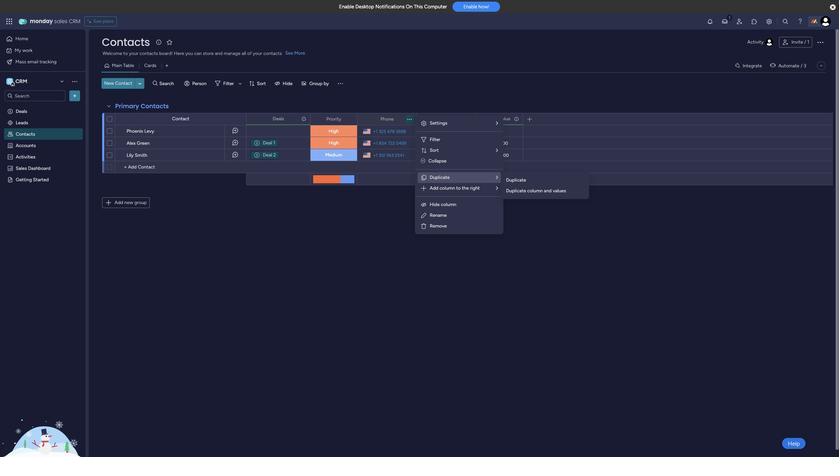 Task type: describe. For each thing, give the bounding box(es) containing it.
1 horizontal spatial contact
[[172, 116, 189, 122]]

see inside "welcome to your contacts board! here you can store and manage all of your contacts see more"
[[285, 50, 293, 56]]

this
[[414, 4, 423, 10]]

rename
[[430, 213, 447, 218]]

1 contacts from the left
[[140, 51, 158, 56]]

public board image
[[7, 176, 13, 183]]

enable for enable desktop notifications on this computer
[[339, 4, 354, 10]]

the
[[462, 185, 469, 191]]

$122,000
[[491, 153, 509, 158]]

filter inside filter popup button
[[223, 81, 234, 86]]

1 horizontal spatial filter
[[430, 137, 441, 142]]

list arrow image for sort
[[496, 148, 498, 153]]

column for to
[[440, 185, 455, 191]]

cards button
[[139, 60, 162, 71]]

green
[[137, 140, 150, 146]]

notifications
[[376, 4, 405, 10]]

of
[[247, 51, 252, 56]]

accounts
[[16, 142, 36, 148]]

1 image
[[727, 14, 733, 21]]

more
[[295, 50, 305, 56]]

722
[[388, 141, 395, 146]]

table
[[123, 63, 134, 68]]

add for add new group
[[115, 200, 123, 205]]

work
[[22, 47, 33, 53]]

settings image
[[421, 120, 427, 127]]

lily smith
[[127, 153, 147, 158]]

Priority field
[[325, 115, 343, 123]]

c
[[8, 78, 11, 84]]

help
[[788, 440, 800, 447]]

alex
[[127, 140, 136, 146]]

phoenix levy
[[127, 128, 154, 134]]

enable now!
[[464, 4, 489, 9]]

values
[[553, 188, 566, 194]]

see more link
[[285, 50, 306, 57]]

add column to the right
[[430, 185, 480, 191]]

duplicate image
[[421, 174, 427, 181]]

sales
[[54, 17, 67, 25]]

medium
[[326, 152, 343, 158]]

add for add column to the right
[[430, 185, 439, 191]]

/ for 3
[[801, 63, 803, 69]]

filter image
[[421, 136, 427, 143]]

filter button
[[213, 78, 244, 89]]

/ for 1
[[805, 39, 807, 45]]

invite members image
[[737, 18, 743, 25]]

hide column
[[430, 202, 457, 207]]

Contacts field
[[100, 35, 152, 50]]

main
[[112, 63, 122, 68]]

now!
[[479, 4, 489, 9]]

new
[[124, 200, 133, 205]]

here
[[174, 51, 184, 56]]

main table button
[[102, 60, 139, 71]]

v2 collapse column outline image
[[421, 158, 426, 164]]

dashboard
[[28, 165, 51, 171]]

to inside "welcome to your contacts board! here you can store and manage all of your contacts see more"
[[123, 51, 128, 56]]

help button
[[783, 438, 806, 449]]

contact inside new contact button
[[115, 80, 132, 86]]

Deals value field
[[486, 115, 513, 123]]

see plans button
[[85, 16, 117, 26]]

smith
[[135, 153, 147, 158]]

person
[[192, 81, 207, 86]]

menu image
[[337, 80, 344, 87]]

menu containing settings
[[415, 115, 504, 234]]

column information image
[[514, 116, 520, 122]]

+1 325 478 5698 link
[[371, 127, 406, 136]]

list arrow image
[[496, 175, 498, 180]]

dapulse close image
[[831, 4, 836, 11]]

rename image
[[421, 212, 427, 219]]

collapse board header image
[[819, 63, 825, 68]]

1 vertical spatial 1
[[274, 140, 275, 146]]

325
[[379, 129, 386, 134]]

angle down image
[[138, 81, 142, 86]]

enable desktop notifications on this computer
[[339, 4, 447, 10]]

search everything image
[[783, 18, 789, 25]]

478
[[387, 129, 395, 134]]

and inside "welcome to your contacts board! here you can store and manage all of your contacts see more"
[[215, 51, 223, 56]]

svg image for deal 1
[[254, 140, 260, 146]]

Email field
[[440, 115, 454, 123]]

main table
[[112, 63, 134, 68]]

new
[[104, 80, 114, 86]]

remove
[[430, 223, 447, 229]]

Search field
[[158, 79, 178, 88]]

alex green
[[127, 140, 150, 146]]

2
[[274, 152, 276, 158]]

hide button
[[272, 78, 297, 89]]

+ Add Contact text field
[[119, 163, 243, 171]]

madison@email.com link
[[425, 141, 468, 146]]

monday sales crm
[[30, 17, 80, 25]]

sales
[[16, 165, 27, 171]]

phoenix@email.com
[[427, 129, 467, 134]]

contacts inside field
[[141, 102, 169, 110]]

contacts inside list box
[[16, 131, 35, 137]]

deal for deal 1
[[263, 140, 272, 146]]

deal 2
[[263, 152, 276, 158]]

add column to the right image
[[421, 185, 427, 192]]

312
[[379, 153, 386, 158]]

add new group button
[[102, 197, 150, 208]]

leilani@email.com
[[429, 153, 465, 158]]

Deals field
[[271, 115, 286, 123]]

show board description image
[[155, 39, 163, 46]]

sort button
[[246, 78, 270, 89]]

getting started
[[16, 177, 49, 182]]

duplicate column and values
[[506, 188, 566, 194]]

welcome to your contacts board! here you can store and manage all of your contacts see more
[[103, 50, 305, 56]]

Primary Contacts field
[[114, 102, 171, 111]]

email
[[27, 59, 38, 65]]

sort image
[[421, 147, 427, 154]]

deal for deal 2
[[263, 152, 272, 158]]

svg image for deal 2
[[254, 152, 260, 159]]

Phone field
[[379, 115, 396, 123]]

add new group
[[115, 200, 147, 205]]

can
[[194, 51, 202, 56]]

all
[[242, 51, 246, 56]]

primary
[[115, 102, 139, 110]]

on
[[406, 4, 413, 10]]

primary contacts
[[115, 102, 169, 110]]

store
[[203, 51, 214, 56]]

3
[[804, 63, 807, 69]]

add to favorites image
[[166, 39, 173, 45]]

mass email tracking button
[[4, 56, 72, 67]]

cards
[[144, 63, 157, 68]]

deal 2 element
[[251, 151, 279, 159]]

started
[[33, 177, 49, 182]]

help image
[[797, 18, 804, 25]]

remove image
[[421, 223, 427, 230]]

1 horizontal spatial deals
[[273, 116, 284, 122]]

options image down workspace options image
[[71, 93, 78, 99]]

select product image
[[6, 18, 13, 25]]



Task type: locate. For each thing, give the bounding box(es) containing it.
filter right filter image
[[430, 137, 441, 142]]

see left plans
[[94, 18, 102, 24]]

1 vertical spatial filter
[[430, 137, 441, 142]]

2 deal from the top
[[263, 152, 272, 158]]

1 vertical spatial /
[[801, 63, 803, 69]]

menu
[[415, 115, 504, 234]]

+1 854 722 0499
[[373, 141, 407, 146]]

to left the
[[457, 185, 461, 191]]

0 horizontal spatial crm
[[15, 78, 27, 84]]

column up rename
[[441, 202, 457, 207]]

1 vertical spatial to
[[457, 185, 461, 191]]

deals left column information icon
[[273, 116, 284, 122]]

0 vertical spatial deal
[[263, 140, 272, 146]]

1 horizontal spatial to
[[457, 185, 461, 191]]

0 vertical spatial contact
[[115, 80, 132, 86]]

options image
[[408, 113, 412, 125]]

priority
[[327, 116, 342, 122]]

+1 for +1 312 563 2541
[[373, 153, 378, 158]]

0499
[[396, 141, 407, 146]]

0 vertical spatial filter
[[223, 81, 234, 86]]

1 vertical spatial sort
[[430, 147, 439, 153]]

2 vertical spatial list arrow image
[[496, 186, 498, 191]]

your right the 'of'
[[253, 51, 262, 56]]

column information image
[[301, 116, 307, 122]]

1 vertical spatial and
[[544, 188, 552, 194]]

5698
[[396, 129, 406, 134]]

see
[[94, 18, 102, 24], [285, 50, 293, 56]]

0 vertical spatial contacts
[[102, 35, 150, 50]]

see plans
[[94, 18, 114, 24]]

0 horizontal spatial enable
[[339, 4, 354, 10]]

high for phoenix levy
[[329, 128, 339, 134]]

lottie animation element
[[0, 390, 85, 457]]

svg image inside deal 1 element
[[254, 140, 260, 146]]

1 vertical spatial deal
[[263, 152, 272, 158]]

duplicate inside menu
[[430, 175, 450, 180]]

right
[[470, 185, 480, 191]]

plans
[[103, 18, 114, 24]]

2 +1 from the top
[[373, 141, 378, 146]]

sort right arrow down icon
[[257, 81, 266, 86]]

my work
[[15, 47, 33, 53]]

1 vertical spatial contacts
[[141, 102, 169, 110]]

0 vertical spatial to
[[123, 51, 128, 56]]

deals left value on the top right of page
[[487, 116, 499, 122]]

workspace selection element
[[6, 77, 28, 86]]

leads
[[16, 120, 28, 125]]

1 vertical spatial high
[[329, 140, 339, 146]]

0 horizontal spatial your
[[129, 51, 138, 56]]

phoenix@email.com link
[[426, 129, 468, 134]]

by
[[324, 81, 329, 86]]

public dashboard image
[[7, 165, 13, 171]]

workspace options image
[[71, 78, 78, 85]]

emails settings image
[[766, 18, 773, 25]]

option
[[0, 105, 85, 106]]

svg image left deal 1
[[254, 140, 260, 146]]

hide right the hide column image
[[430, 202, 440, 207]]

filter left arrow down icon
[[223, 81, 234, 86]]

contacts up accounts
[[16, 131, 35, 137]]

computer
[[424, 4, 447, 10]]

notifications image
[[707, 18, 714, 25]]

welcome
[[103, 51, 122, 56]]

workspace image
[[6, 78, 13, 85]]

phone
[[381, 116, 394, 122]]

column up hide column
[[440, 185, 455, 191]]

2 list arrow image from the top
[[496, 148, 498, 153]]

deal up the 'deal 2' at left
[[263, 140, 272, 146]]

contacts left see more link
[[264, 51, 282, 56]]

1 vertical spatial see
[[285, 50, 293, 56]]

$70,000
[[491, 141, 508, 146]]

new contact button
[[102, 78, 135, 89]]

options image right value on the top right of page
[[514, 113, 519, 125]]

v2 search image
[[153, 80, 158, 87]]

3 list arrow image from the top
[[496, 186, 498, 191]]

+1 left the 312
[[373, 153, 378, 158]]

madison@email.com
[[427, 141, 467, 146]]

invite
[[792, 39, 804, 45]]

0 horizontal spatial /
[[801, 63, 803, 69]]

automate
[[779, 63, 800, 69]]

sales dashboard
[[16, 165, 51, 171]]

0 vertical spatial list arrow image
[[496, 121, 498, 126]]

arrow down image
[[236, 79, 244, 87]]

hide inside popup button
[[283, 81, 293, 86]]

board!
[[159, 51, 173, 56]]

see left the more
[[285, 50, 293, 56]]

563
[[387, 153, 394, 158]]

1 vertical spatial svg image
[[254, 152, 260, 159]]

enable for enable now!
[[464, 4, 478, 9]]

my work button
[[4, 45, 72, 56]]

+1
[[373, 129, 378, 134], [373, 141, 378, 146], [373, 153, 378, 158]]

leilani@email.com link
[[427, 153, 466, 158]]

1 vertical spatial list arrow image
[[496, 148, 498, 153]]

svg image left the 'deal 2' at left
[[254, 152, 260, 159]]

0 vertical spatial svg image
[[254, 140, 260, 146]]

monday
[[30, 17, 53, 25]]

1 high from the top
[[329, 128, 339, 134]]

+1 854 722 0499 link
[[371, 139, 407, 147]]

high up medium
[[329, 140, 339, 146]]

you
[[185, 51, 193, 56]]

add inside button
[[115, 200, 123, 205]]

+1 for +1 325 478 5698
[[373, 129, 378, 134]]

1 horizontal spatial hide
[[430, 202, 440, 207]]

crm inside workspace selection element
[[15, 78, 27, 84]]

filter
[[223, 81, 234, 86], [430, 137, 441, 142]]

list box containing deals
[[0, 104, 85, 276]]

list arrow image for settings
[[496, 121, 498, 126]]

1 +1 from the top
[[373, 129, 378, 134]]

2 your from the left
[[253, 51, 262, 56]]

1 horizontal spatial see
[[285, 50, 293, 56]]

crm right workspace icon
[[15, 78, 27, 84]]

/ left 3
[[801, 63, 803, 69]]

0 vertical spatial add
[[430, 185, 439, 191]]

1 horizontal spatial and
[[544, 188, 552, 194]]

add left new at the top left
[[115, 200, 123, 205]]

group
[[134, 200, 147, 205]]

autopilot image
[[771, 61, 776, 70]]

column for and
[[528, 188, 543, 194]]

1 horizontal spatial sort
[[430, 147, 439, 153]]

phoenix
[[127, 128, 143, 134]]

add
[[430, 185, 439, 191], [115, 200, 123, 205]]

2 vertical spatial +1
[[373, 153, 378, 158]]

crm right sales
[[69, 17, 80, 25]]

your
[[129, 51, 138, 56], [253, 51, 262, 56]]

svg image
[[254, 140, 260, 146], [254, 152, 260, 159]]

2 horizontal spatial deals
[[487, 116, 499, 122]]

0 horizontal spatial contact
[[115, 80, 132, 86]]

1 inside button
[[808, 39, 810, 45]]

group by
[[310, 81, 329, 86]]

1 horizontal spatial contacts
[[264, 51, 282, 56]]

1 right the 'invite' on the top of page
[[808, 39, 810, 45]]

1 up 2
[[274, 140, 275, 146]]

0 vertical spatial hide
[[283, 81, 293, 86]]

activity
[[748, 39, 764, 45]]

settings
[[430, 120, 448, 126]]

add view image
[[166, 63, 168, 68]]

contacts down v2 search image
[[141, 102, 169, 110]]

hide for hide
[[283, 81, 293, 86]]

mass email tracking
[[15, 59, 57, 65]]

/ inside button
[[805, 39, 807, 45]]

email
[[441, 116, 452, 122]]

3 +1 from the top
[[373, 153, 378, 158]]

1 your from the left
[[129, 51, 138, 56]]

deal left 2
[[263, 152, 272, 158]]

0 vertical spatial +1
[[373, 129, 378, 134]]

1 horizontal spatial add
[[430, 185, 439, 191]]

sort right sort icon
[[430, 147, 439, 153]]

1 horizontal spatial enable
[[464, 4, 478, 9]]

1 deal from the top
[[263, 140, 272, 146]]

1 list arrow image from the top
[[496, 121, 498, 126]]

your up table
[[129, 51, 138, 56]]

1 horizontal spatial crm
[[69, 17, 80, 25]]

list arrow image down list arrow icon
[[496, 186, 498, 191]]

collapse
[[429, 158, 447, 164]]

options image right deals field
[[301, 113, 306, 125]]

options image right invite / 1
[[817, 38, 825, 46]]

and
[[215, 51, 223, 56], [544, 188, 552, 194]]

deal
[[263, 140, 272, 146], [263, 152, 272, 158]]

and left values in the right of the page
[[544, 188, 552, 194]]

0 vertical spatial and
[[215, 51, 223, 56]]

add right add column to the right image
[[430, 185, 439, 191]]

dapulse integrations image
[[736, 63, 741, 68]]

contacts up cards
[[140, 51, 158, 56]]

0 vertical spatial 1
[[808, 39, 810, 45]]

group by button
[[299, 78, 333, 89]]

1 vertical spatial crm
[[15, 78, 27, 84]]

0 horizontal spatial filter
[[223, 81, 234, 86]]

hide
[[283, 81, 293, 86], [430, 202, 440, 207]]

+1 inside "link"
[[373, 141, 378, 146]]

0 horizontal spatial deals
[[16, 108, 27, 114]]

activity button
[[745, 37, 777, 48]]

list arrow image for add column to the right
[[496, 186, 498, 191]]

0 vertical spatial high
[[329, 128, 339, 134]]

high for alex green
[[329, 140, 339, 146]]

christina overa image
[[821, 16, 832, 27]]

1 horizontal spatial 1
[[808, 39, 810, 45]]

1 svg image from the top
[[254, 140, 260, 146]]

0 horizontal spatial and
[[215, 51, 223, 56]]

0 horizontal spatial 1
[[274, 140, 275, 146]]

new contact
[[104, 80, 132, 86]]

list box
[[0, 104, 85, 276]]

2 high from the top
[[329, 140, 339, 146]]

2 svg image from the top
[[254, 152, 260, 159]]

home
[[15, 36, 28, 42]]

1 vertical spatial add
[[115, 200, 123, 205]]

invite / 1
[[792, 39, 810, 45]]

hide column image
[[421, 201, 427, 208]]

0 horizontal spatial see
[[94, 18, 102, 24]]

0 horizontal spatial sort
[[257, 81, 266, 86]]

svg image inside deal 2 element
[[254, 152, 260, 159]]

hide inside menu
[[430, 202, 440, 207]]

0 horizontal spatial contacts
[[140, 51, 158, 56]]

enable inside button
[[464, 4, 478, 9]]

list arrow image down the $70,000
[[496, 148, 498, 153]]

high
[[329, 128, 339, 134], [329, 140, 339, 146]]

1 vertical spatial hide
[[430, 202, 440, 207]]

list arrow image left value on the top right of page
[[496, 121, 498, 126]]

0 vertical spatial /
[[805, 39, 807, 45]]

deals up leads at the left of the page
[[16, 108, 27, 114]]

group
[[310, 81, 323, 86]]

value
[[500, 116, 511, 122]]

+1 for +1 854 722 0499
[[373, 141, 378, 146]]

add inside menu
[[430, 185, 439, 191]]

1 horizontal spatial /
[[805, 39, 807, 45]]

list arrow image
[[496, 121, 498, 126], [496, 148, 498, 153], [496, 186, 498, 191]]

enable now! button
[[453, 2, 500, 12]]

high down priority field
[[329, 128, 339, 134]]

1 horizontal spatial your
[[253, 51, 262, 56]]

lily
[[127, 153, 134, 158]]

my
[[15, 47, 21, 53]]

1 vertical spatial contact
[[172, 116, 189, 122]]

contacts
[[140, 51, 158, 56], [264, 51, 282, 56]]

deal 1 element
[[251, 139, 278, 147]]

Search in workspace field
[[14, 92, 56, 100]]

lottie animation image
[[0, 390, 85, 457]]

column
[[440, 185, 455, 191], [528, 188, 543, 194], [441, 202, 457, 207]]

desktop
[[356, 4, 374, 10]]

0 horizontal spatial to
[[123, 51, 128, 56]]

getting
[[16, 177, 32, 182]]

+1 left 325
[[373, 129, 378, 134]]

0 vertical spatial sort
[[257, 81, 266, 86]]

column left values in the right of the page
[[528, 188, 543, 194]]

+1 325 478 5698
[[373, 129, 406, 134]]

0 horizontal spatial add
[[115, 200, 123, 205]]

2 contacts from the left
[[264, 51, 282, 56]]

to
[[123, 51, 128, 56], [457, 185, 461, 191]]

contacts up welcome
[[102, 35, 150, 50]]

/ right the 'invite' on the top of page
[[805, 39, 807, 45]]

hide for hide column
[[430, 202, 440, 207]]

0 horizontal spatial hide
[[283, 81, 293, 86]]

2541
[[395, 153, 405, 158]]

enable left desktop
[[339, 4, 354, 10]]

apps image
[[752, 18, 758, 25]]

sort inside popup button
[[257, 81, 266, 86]]

mass
[[15, 59, 26, 65]]

1 vertical spatial +1
[[373, 141, 378, 146]]

person button
[[182, 78, 211, 89]]

2 vertical spatial contacts
[[16, 131, 35, 137]]

deals inside list box
[[16, 108, 27, 114]]

hide left group by popup button
[[283, 81, 293, 86]]

levy
[[144, 128, 154, 134]]

see inside button
[[94, 18, 102, 24]]

to inside menu
[[457, 185, 461, 191]]

and right 'store' on the left of the page
[[215, 51, 223, 56]]

inbox image
[[722, 18, 729, 25]]

0 vertical spatial see
[[94, 18, 102, 24]]

0 vertical spatial crm
[[69, 17, 80, 25]]

invite / 1 button
[[780, 37, 813, 48]]

enable left now!
[[464, 4, 478, 9]]

to down contacts field
[[123, 51, 128, 56]]

+1 left 854
[[373, 141, 378, 146]]

deals
[[16, 108, 27, 114], [273, 116, 284, 122], [487, 116, 499, 122]]

options image
[[817, 38, 825, 46], [71, 93, 78, 99], [301, 113, 306, 125], [514, 113, 519, 125]]



Task type: vqa. For each thing, say whether or not it's contained in the screenshot.
03:00
no



